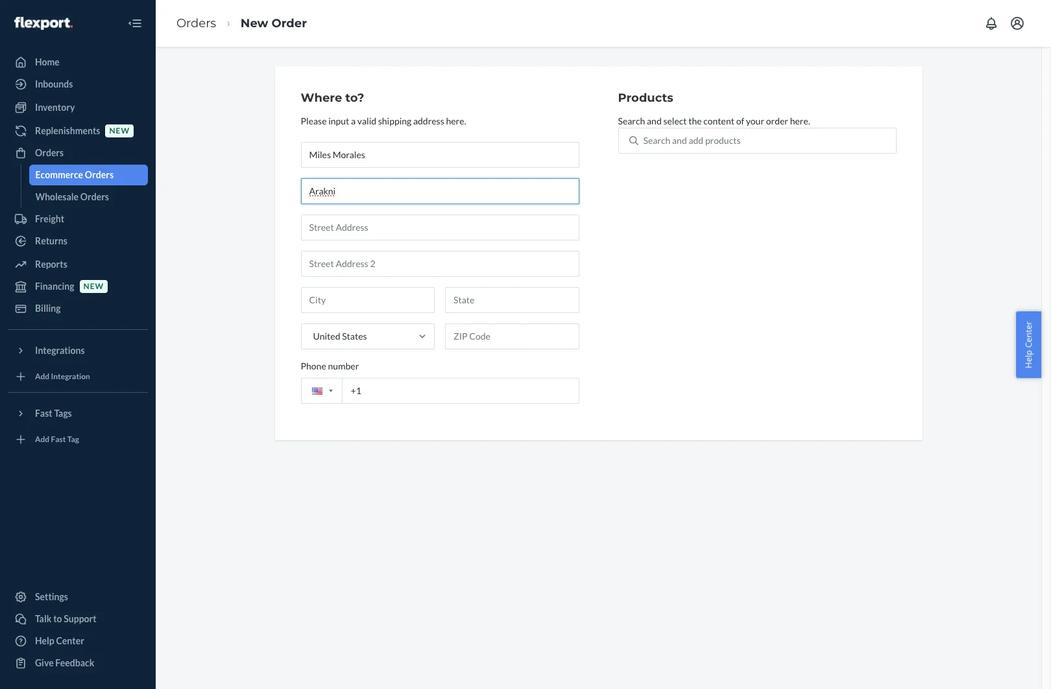 Task type: vqa. For each thing, say whether or not it's contained in the screenshot.
INTRODUCTION
no



Task type: describe. For each thing, give the bounding box(es) containing it.
address
[[413, 115, 444, 126]]

Street Address 2 text field
[[301, 251, 579, 277]]

search image
[[629, 136, 638, 145]]

select
[[663, 115, 687, 126]]

settings
[[35, 592, 68, 603]]

valid
[[357, 115, 376, 126]]

orders down ecommerce orders link
[[80, 191, 109, 202]]

fast inside add fast tag 'link'
[[51, 435, 66, 445]]

2 here. from the left
[[790, 115, 810, 126]]

feedback
[[55, 658, 94, 669]]

orders inside breadcrumbs navigation
[[177, 16, 216, 30]]

wholesale
[[35, 191, 79, 202]]

fast inside fast tags 'dropdown button'
[[35, 408, 52, 419]]

flexport logo image
[[14, 17, 73, 30]]

replenishments
[[35, 125, 100, 136]]

help inside "button"
[[1023, 350, 1035, 368]]

new order link
[[241, 16, 307, 30]]

fast tags button
[[8, 404, 148, 424]]

phone number
[[301, 361, 359, 372]]

of
[[736, 115, 744, 126]]

united states: + 1 image
[[329, 390, 333, 393]]

financing
[[35, 281, 74, 292]]

search for search and add products
[[643, 135, 671, 146]]

input
[[328, 115, 349, 126]]

returns
[[35, 236, 67, 247]]

help center button
[[1016, 312, 1042, 378]]

returns link
[[8, 231, 148, 252]]

new for financing
[[83, 282, 104, 292]]

reports
[[35, 259, 67, 270]]

give feedback
[[35, 658, 94, 669]]

add
[[689, 135, 704, 146]]

where to?
[[301, 91, 364, 105]]

1 vertical spatial orders link
[[8, 143, 148, 164]]

integration
[[51, 372, 90, 382]]

add integration
[[35, 372, 90, 382]]

content
[[704, 115, 735, 126]]

1 here. from the left
[[446, 115, 466, 126]]

search and select the content of your order here.
[[618, 115, 810, 126]]

center inside the help center "button"
[[1023, 321, 1035, 348]]

talk to support button
[[8, 609, 148, 630]]

integrations button
[[8, 341, 148, 361]]

inventory link
[[8, 97, 148, 118]]

states
[[342, 331, 367, 342]]

order
[[272, 16, 307, 30]]

fast tags
[[35, 408, 72, 419]]

please input a valid shipping address here.
[[301, 115, 466, 126]]

open notifications image
[[984, 16, 999, 31]]

united states
[[313, 331, 367, 342]]

number
[[328, 361, 359, 372]]

the
[[689, 115, 702, 126]]

close navigation image
[[127, 16, 143, 31]]



Task type: locate. For each thing, give the bounding box(es) containing it.
0 vertical spatial add
[[35, 372, 49, 382]]

add
[[35, 372, 49, 382], [35, 435, 49, 445]]

breadcrumbs navigation
[[166, 4, 317, 42]]

1 vertical spatial center
[[56, 636, 84, 647]]

give
[[35, 658, 54, 669]]

order
[[766, 115, 788, 126]]

billing
[[35, 303, 61, 314]]

support
[[64, 614, 96, 625]]

1 vertical spatial fast
[[51, 435, 66, 445]]

add for add integration
[[35, 372, 49, 382]]

inventory
[[35, 102, 75, 113]]

search right search image
[[643, 135, 671, 146]]

united
[[313, 331, 340, 342]]

add down fast tags
[[35, 435, 49, 445]]

1 vertical spatial search
[[643, 135, 671, 146]]

0 vertical spatial fast
[[35, 408, 52, 419]]

1 vertical spatial new
[[83, 282, 104, 292]]

shipping
[[378, 115, 412, 126]]

orders left new
[[177, 16, 216, 30]]

add left integration
[[35, 372, 49, 382]]

fast left the tag
[[51, 435, 66, 445]]

add inside 'link'
[[35, 435, 49, 445]]

and left add
[[672, 135, 687, 146]]

talk
[[35, 614, 52, 625]]

add integration link
[[8, 367, 148, 387]]

home link
[[8, 52, 148, 73]]

phone
[[301, 361, 326, 372]]

0 vertical spatial center
[[1023, 321, 1035, 348]]

search and add products
[[643, 135, 741, 146]]

home
[[35, 56, 60, 67]]

where
[[301, 91, 342, 105]]

0 vertical spatial help center
[[1023, 321, 1035, 368]]

0 horizontal spatial and
[[647, 115, 662, 126]]

0 vertical spatial and
[[647, 115, 662, 126]]

0 horizontal spatial new
[[83, 282, 104, 292]]

add fast tag
[[35, 435, 79, 445]]

help center link
[[8, 631, 148, 652]]

1 horizontal spatial help center
[[1023, 321, 1035, 368]]

here. right the order in the right top of the page
[[790, 115, 810, 126]]

tags
[[54, 408, 72, 419]]

2 add from the top
[[35, 435, 49, 445]]

1 vertical spatial add
[[35, 435, 49, 445]]

1 vertical spatial and
[[672, 135, 687, 146]]

new down the inventory link
[[109, 126, 130, 136]]

tag
[[67, 435, 79, 445]]

orders
[[177, 16, 216, 30], [35, 147, 64, 158], [85, 169, 114, 180], [80, 191, 109, 202]]

0 horizontal spatial here.
[[446, 115, 466, 126]]

State text field
[[445, 287, 579, 313]]

and for select
[[647, 115, 662, 126]]

orders link left new
[[177, 16, 216, 30]]

0 vertical spatial help
[[1023, 350, 1035, 368]]

1 add from the top
[[35, 372, 49, 382]]

to?
[[345, 91, 364, 105]]

0 horizontal spatial center
[[56, 636, 84, 647]]

1 horizontal spatial orders link
[[177, 16, 216, 30]]

orders link inside breadcrumbs navigation
[[177, 16, 216, 30]]

1 (702) 123-4567 telephone field
[[301, 378, 579, 404]]

help center
[[1023, 321, 1035, 368], [35, 636, 84, 647]]

please
[[301, 115, 327, 126]]

new order
[[241, 16, 307, 30]]

give feedback button
[[8, 653, 148, 674]]

new for replenishments
[[109, 126, 130, 136]]

reports link
[[8, 254, 148, 275]]

a
[[351, 115, 356, 126]]

add fast tag link
[[8, 430, 148, 450]]

to
[[53, 614, 62, 625]]

ecommerce
[[35, 169, 83, 180]]

open account menu image
[[1010, 16, 1025, 31]]

ZIP Code text field
[[445, 324, 579, 350]]

0 horizontal spatial orders link
[[8, 143, 148, 164]]

1 horizontal spatial help
[[1023, 350, 1035, 368]]

0 horizontal spatial help center
[[35, 636, 84, 647]]

inbounds link
[[8, 74, 148, 95]]

center
[[1023, 321, 1035, 348], [56, 636, 84, 647]]

orders up ecommerce
[[35, 147, 64, 158]]

1 vertical spatial help
[[35, 636, 54, 647]]

new
[[109, 126, 130, 136], [83, 282, 104, 292]]

freight link
[[8, 209, 148, 230]]

products
[[618, 91, 673, 105]]

new down reports link on the left top of page
[[83, 282, 104, 292]]

fast left tags at the bottom left
[[35, 408, 52, 419]]

here.
[[446, 115, 466, 126], [790, 115, 810, 126]]

ecommerce orders
[[35, 169, 114, 180]]

0 vertical spatial new
[[109, 126, 130, 136]]

Company name text field
[[301, 178, 579, 204]]

and for add
[[672, 135, 687, 146]]

search
[[618, 115, 645, 126], [643, 135, 671, 146]]

your
[[746, 115, 764, 126]]

talk to support
[[35, 614, 96, 625]]

First & Last Name text field
[[301, 142, 579, 168]]

orders link
[[177, 16, 216, 30], [8, 143, 148, 164]]

center inside help center link
[[56, 636, 84, 647]]

0 vertical spatial search
[[618, 115, 645, 126]]

1 vertical spatial help center
[[35, 636, 84, 647]]

settings link
[[8, 587, 148, 608]]

1 horizontal spatial and
[[672, 135, 687, 146]]

inbounds
[[35, 79, 73, 90]]

City text field
[[301, 287, 435, 313]]

wholesale orders link
[[29, 187, 148, 208]]

orders up wholesale orders link
[[85, 169, 114, 180]]

1 horizontal spatial new
[[109, 126, 130, 136]]

billing link
[[8, 298, 148, 319]]

1 horizontal spatial center
[[1023, 321, 1035, 348]]

ecommerce orders link
[[29, 165, 148, 186]]

new
[[241, 16, 268, 30]]

help center inside "button"
[[1023, 321, 1035, 368]]

products
[[705, 135, 741, 146]]

search for search and select the content of your order here.
[[618, 115, 645, 126]]

freight
[[35, 213, 64, 225]]

1 horizontal spatial here.
[[790, 115, 810, 126]]

integrations
[[35, 345, 85, 356]]

orders link up ecommerce orders
[[8, 143, 148, 164]]

here. right address
[[446, 115, 466, 126]]

and left 'select'
[[647, 115, 662, 126]]

add for add fast tag
[[35, 435, 49, 445]]

fast
[[35, 408, 52, 419], [51, 435, 66, 445]]

wholesale orders
[[35, 191, 109, 202]]

and
[[647, 115, 662, 126], [672, 135, 687, 146]]

0 vertical spatial orders link
[[177, 16, 216, 30]]

0 horizontal spatial help
[[35, 636, 54, 647]]

Street Address text field
[[301, 215, 579, 241]]

search up search image
[[618, 115, 645, 126]]

help
[[1023, 350, 1035, 368], [35, 636, 54, 647]]



